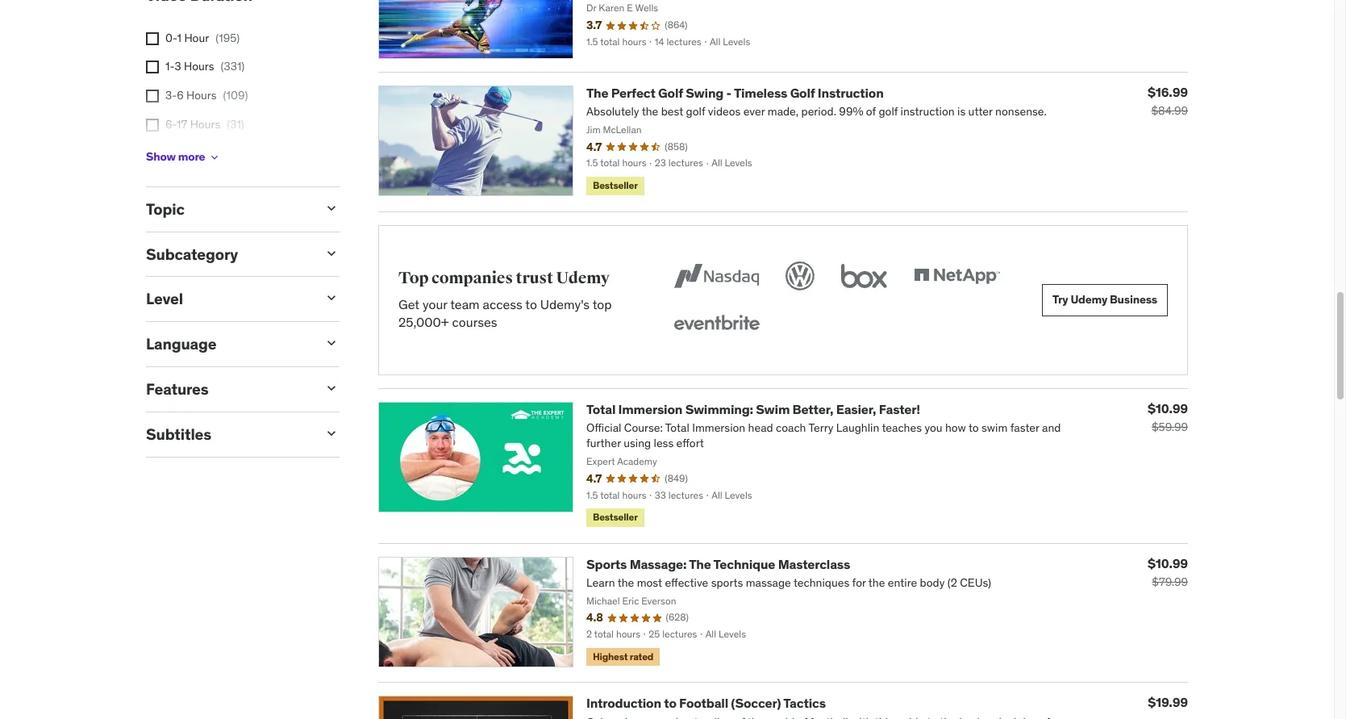 Task type: vqa. For each thing, say whether or not it's contained in the screenshot.
by
no



Task type: locate. For each thing, give the bounding box(es) containing it.
hours for 1-3 hours
[[184, 59, 214, 74]]

3-
[[165, 88, 177, 103]]

$10.99 up $79.99 at the right bottom of page
[[1148, 555, 1189, 571]]

to inside 'top companies trust udemy get your team access to udemy's top 25,000+ courses'
[[526, 296, 537, 312]]

better,
[[793, 401, 834, 417]]

golf right timeless
[[791, 85, 815, 101]]

1 horizontal spatial udemy
[[1071, 292, 1108, 307]]

(109)
[[223, 88, 248, 103]]

0 vertical spatial the
[[587, 85, 609, 101]]

eventbrite image
[[671, 306, 763, 342]]

hours for 6-17 hours
[[190, 117, 220, 131]]

nasdaq image
[[671, 258, 763, 293]]

xsmall image for 0-
[[146, 32, 159, 45]]

small image
[[324, 245, 340, 261], [324, 290, 340, 306], [324, 335, 340, 351], [324, 380, 340, 396], [324, 425, 340, 441]]

2 $10.99 from the top
[[1148, 555, 1189, 571]]

1 vertical spatial to
[[664, 695, 677, 711]]

hours right the 17
[[190, 117, 220, 131]]

3 small image from the top
[[324, 335, 340, 351]]

football
[[680, 695, 729, 711]]

0 horizontal spatial udemy
[[556, 268, 610, 288]]

more
[[178, 150, 205, 164]]

1 vertical spatial $10.99
[[1148, 555, 1189, 571]]

golf
[[659, 85, 684, 101], [791, 85, 815, 101]]

$10.99 up $59.99
[[1148, 400, 1189, 416]]

hours right 3
[[184, 59, 214, 74]]

$10.99
[[1148, 400, 1189, 416], [1148, 555, 1189, 571]]

0 vertical spatial udemy
[[556, 268, 610, 288]]

level
[[146, 289, 183, 309]]

box image
[[838, 258, 892, 293]]

2 small image from the top
[[324, 290, 340, 306]]

$10.99 $79.99
[[1148, 555, 1189, 589]]

netapp image
[[911, 258, 1004, 293]]

xsmall image
[[146, 32, 159, 45], [146, 90, 159, 103], [146, 118, 159, 131], [209, 151, 221, 164]]

volkswagen image
[[783, 258, 818, 293]]

business
[[1110, 292, 1158, 307]]

1-
[[165, 59, 175, 74]]

introduction
[[587, 695, 662, 711]]

(331)
[[221, 59, 245, 74]]

top
[[593, 296, 612, 312]]

1 small image from the top
[[324, 245, 340, 261]]

4 small image from the top
[[324, 380, 340, 396]]

hours
[[184, 59, 214, 74], [186, 88, 217, 103], [190, 117, 220, 131], [186, 145, 216, 160]]

0-
[[165, 31, 177, 45]]

0 horizontal spatial to
[[526, 296, 537, 312]]

(195)
[[216, 31, 240, 45]]

$10.99 for total immersion swimming: swim better, easier, faster!
[[1148, 400, 1189, 416]]

6-
[[165, 117, 177, 131]]

1-3 hours (331)
[[165, 59, 245, 74]]

golf left swing
[[659, 85, 684, 101]]

1 $10.99 from the top
[[1148, 400, 1189, 416]]

small image for subcategory
[[324, 245, 340, 261]]

hours right 6
[[186, 88, 217, 103]]

small image for subtitles
[[324, 425, 340, 441]]

to
[[526, 296, 537, 312], [664, 695, 677, 711]]

swim
[[756, 401, 790, 417]]

xsmall image left 0-
[[146, 32, 159, 45]]

(soccer)
[[731, 695, 781, 711]]

1 horizontal spatial to
[[664, 695, 677, 711]]

3-6 hours (109)
[[165, 88, 248, 103]]

0 vertical spatial to
[[526, 296, 537, 312]]

to left football at the right
[[664, 695, 677, 711]]

17+
[[165, 145, 183, 160]]

$10.99 for sports massage: the technique masterclass
[[1148, 555, 1189, 571]]

xsmall image left 3-
[[146, 90, 159, 103]]

5 small image from the top
[[324, 425, 340, 441]]

access
[[483, 296, 523, 312]]

0 horizontal spatial the
[[587, 85, 609, 101]]

features
[[146, 379, 209, 399]]

1 vertical spatial udemy
[[1071, 292, 1108, 307]]

try
[[1053, 292, 1069, 307]]

companies
[[432, 268, 513, 288]]

the
[[587, 85, 609, 101], [689, 556, 712, 572]]

17+ hours
[[165, 145, 216, 160]]

17
[[177, 117, 187, 131]]

$19.99
[[1149, 694, 1189, 710]]

0 horizontal spatial golf
[[659, 85, 684, 101]]

language
[[146, 334, 217, 354]]

$16.99 $84.99
[[1148, 84, 1189, 118]]

0 vertical spatial $10.99
[[1148, 400, 1189, 416]]

-
[[727, 85, 732, 101]]

your
[[423, 296, 448, 312]]

tactics
[[784, 695, 826, 711]]

to down trust
[[526, 296, 537, 312]]

udemy right 'try'
[[1071, 292, 1108, 307]]

xsmall image inside show more button
[[209, 151, 221, 164]]

1 horizontal spatial golf
[[791, 85, 815, 101]]

3
[[175, 59, 181, 74]]

2 golf from the left
[[791, 85, 815, 101]]

sports massage: the technique masterclass
[[587, 556, 851, 572]]

the right the massage:
[[689, 556, 712, 572]]

immersion
[[619, 401, 683, 417]]

xsmall image left 6-
[[146, 118, 159, 131]]

udemy up udemy's
[[556, 268, 610, 288]]

small image for language
[[324, 335, 340, 351]]

try udemy business
[[1053, 292, 1158, 307]]

xsmall image right more
[[209, 151, 221, 164]]

1 horizontal spatial the
[[689, 556, 712, 572]]

the left 'perfect'
[[587, 85, 609, 101]]

massage:
[[630, 556, 687, 572]]

udemy
[[556, 268, 610, 288], [1071, 292, 1108, 307]]

small image for features
[[324, 380, 340, 396]]

easier,
[[837, 401, 877, 417]]

subtitles
[[146, 424, 211, 444]]

$10.99 $59.99
[[1148, 400, 1189, 434]]



Task type: describe. For each thing, give the bounding box(es) containing it.
show more button
[[146, 141, 221, 173]]

show
[[146, 150, 176, 164]]

swimming:
[[686, 401, 754, 417]]

6
[[177, 88, 184, 103]]

total
[[587, 401, 616, 417]]

topic
[[146, 199, 185, 219]]

udemy's
[[541, 296, 590, 312]]

get
[[399, 296, 420, 312]]

$59.99
[[1152, 419, 1189, 434]]

hours for 3-6 hours
[[186, 88, 217, 103]]

udemy inside 'top companies trust udemy get your team access to udemy's top 25,000+ courses'
[[556, 268, 610, 288]]

xsmall image for 3-
[[146, 90, 159, 103]]

1 golf from the left
[[659, 85, 684, 101]]

1
[[177, 31, 182, 45]]

$16.99
[[1148, 84, 1189, 100]]

introduction to football (soccer) tactics
[[587, 695, 826, 711]]

timeless
[[734, 85, 788, 101]]

subcategory
[[146, 244, 238, 264]]

introduction to football (soccer) tactics link
[[587, 695, 826, 711]]

25,000+
[[399, 314, 449, 330]]

the perfect golf swing - timeless golf instruction
[[587, 85, 884, 101]]

hours right 17+
[[186, 145, 216, 160]]

(31)
[[227, 117, 244, 131]]

top
[[399, 268, 429, 288]]

xsmall image
[[146, 61, 159, 74]]

technique
[[714, 556, 776, 572]]

$84.99
[[1152, 103, 1189, 118]]

topic button
[[146, 199, 311, 219]]

small image
[[324, 200, 340, 216]]

sports
[[587, 556, 627, 572]]

try udemy business link
[[1043, 284, 1169, 316]]

swing
[[686, 85, 724, 101]]

instruction
[[818, 85, 884, 101]]

top companies trust udemy get your team access to udemy's top 25,000+ courses
[[399, 268, 612, 330]]

subtitles button
[[146, 424, 311, 444]]

trust
[[516, 268, 554, 288]]

language button
[[146, 334, 311, 354]]

the perfect golf swing - timeless golf instruction link
[[587, 85, 884, 101]]

$79.99
[[1153, 574, 1189, 589]]

team
[[450, 296, 480, 312]]

show more
[[146, 150, 205, 164]]

xsmall image for 6-
[[146, 118, 159, 131]]

subcategory button
[[146, 244, 311, 264]]

sports massage: the technique masterclass link
[[587, 556, 851, 572]]

total immersion swimming: swim better, easier, faster!
[[587, 401, 921, 417]]

small image for level
[[324, 290, 340, 306]]

1 vertical spatial the
[[689, 556, 712, 572]]

perfect
[[612, 85, 656, 101]]

level button
[[146, 289, 311, 309]]

faster!
[[879, 401, 921, 417]]

hour
[[184, 31, 209, 45]]

features button
[[146, 379, 311, 399]]

total immersion swimming: swim better, easier, faster! link
[[587, 401, 921, 417]]

0-1 hour (195)
[[165, 31, 240, 45]]

courses
[[452, 314, 498, 330]]

masterclass
[[778, 556, 851, 572]]

6-17 hours (31)
[[165, 117, 244, 131]]



